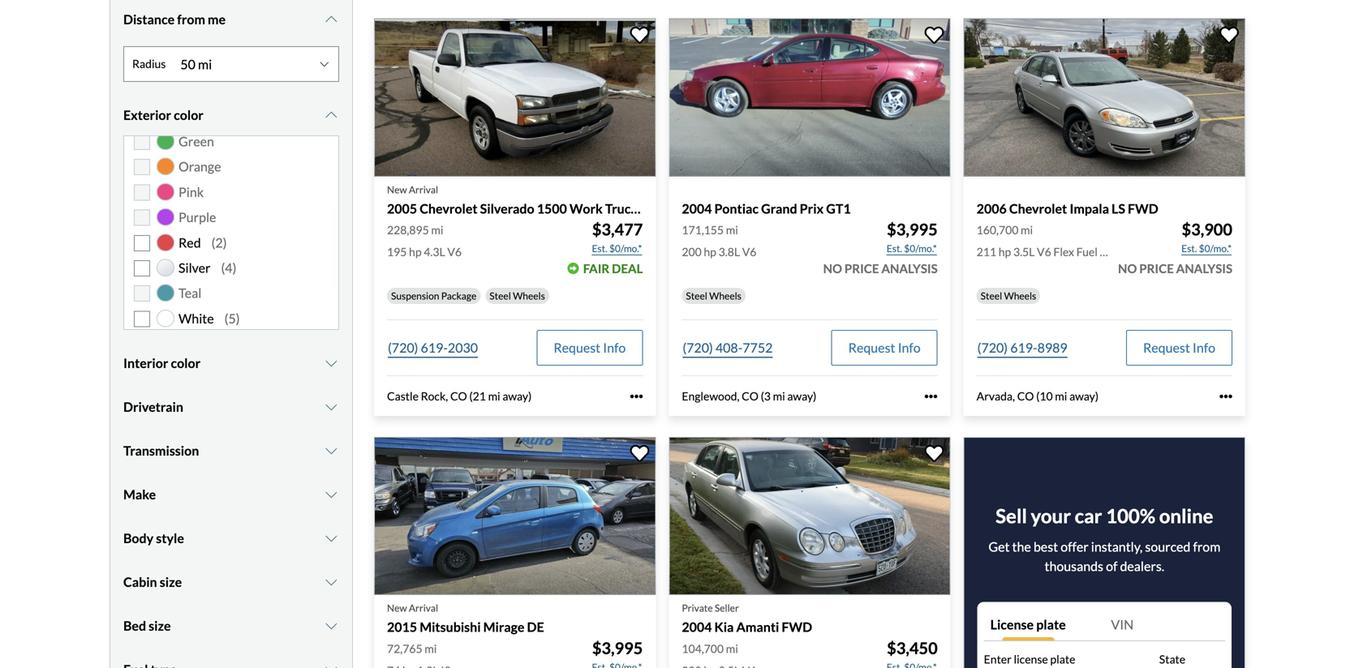 Task type: vqa. For each thing, say whether or not it's contained in the screenshot.
Transmission 8-Speed Automatic
no



Task type: locate. For each thing, give the bounding box(es) containing it.
104,700
[[682, 642, 724, 656]]

plate right "license"
[[1051, 653, 1076, 667]]

1 horizontal spatial request info
[[849, 340, 921, 356]]

$0/mo.* for $3,477
[[610, 243, 642, 255]]

3 request info from the left
[[1144, 340, 1216, 356]]

license plate
[[991, 618, 1066, 633]]

2 619- from the left
[[1011, 340, 1038, 356]]

est.
[[592, 243, 608, 255], [887, 243, 903, 255], [1182, 243, 1198, 255]]

2 request info from the left
[[849, 340, 921, 356]]

exterior color
[[123, 107, 204, 123]]

castle
[[387, 390, 419, 404]]

1 vertical spatial fwd
[[782, 620, 813, 636]]

chevron down image inside bed size "dropdown button"
[[323, 620, 339, 633]]

$3,477 est. $0/mo.*
[[592, 220, 643, 255]]

arrival up 2005
[[409, 184, 438, 196]]

3 est. $0/mo.* button from the left
[[1181, 241, 1233, 257]]

the
[[1013, 540, 1032, 555]]

color right 'interior'
[[171, 356, 201, 371]]

1 price from the left
[[845, 262, 879, 276]]

chevrolet up 160,700 mi 211 hp 3.5l v6 flex fuel vehicle
[[1010, 201, 1068, 217]]

v6 for $3,900
[[1037, 245, 1052, 259]]

1 horizontal spatial request info button
[[832, 331, 938, 366]]

chevron down image inside transmission dropdown button
[[323, 445, 339, 458]]

steel down 211
[[981, 290, 1003, 302]]

wheels right 'package'
[[513, 290, 545, 302]]

1 chevrolet from the left
[[420, 201, 478, 217]]

0 vertical spatial arrival
[[409, 184, 438, 196]]

2 horizontal spatial $0/mo.*
[[1199, 243, 1232, 255]]

0 horizontal spatial ellipsis h image
[[630, 390, 643, 403]]

interior
[[123, 356, 168, 371]]

new inside new arrival 2015 mitsubishi mirage de
[[387, 603, 407, 615]]

no for $3,995
[[824, 262, 843, 276]]

v6 inside the 171,155 mi 200 hp 3.8l v6
[[743, 245, 757, 259]]

2 est. from the left
[[887, 243, 903, 255]]

1 vertical spatial $3,995
[[592, 639, 643, 659]]

make button
[[123, 475, 339, 515]]

(720) for $3,900
[[978, 340, 1008, 356]]

arrival inside new arrival 2005 chevrolet silverado 1500 work truck lb rwd
[[409, 184, 438, 196]]

truck
[[605, 201, 638, 217]]

2 horizontal spatial request info
[[1144, 340, 1216, 356]]

away) right (3 on the bottom right
[[788, 390, 817, 404]]

2 ellipsis h image from the left
[[925, 390, 938, 403]]

thousands
[[1045, 559, 1104, 575]]

color for interior color
[[171, 356, 201, 371]]

chevron down image inside distance from me dropdown button
[[323, 13, 339, 26]]

seller
[[715, 603, 739, 615]]

3 steel from the left
[[981, 290, 1003, 302]]

(720) up arvada,
[[978, 340, 1008, 356]]

analysis for $3,900
[[1177, 262, 1233, 276]]

2015
[[387, 620, 417, 636]]

size right 'cabin'
[[160, 575, 182, 591]]

new arrival 2015 mitsubishi mirage de
[[387, 603, 544, 636]]

2 est. $0/mo.* button from the left
[[886, 241, 938, 257]]

v6 inside 160,700 mi 211 hp 3.5l v6 flex fuel vehicle
[[1037, 245, 1052, 259]]

license plate tab
[[984, 609, 1105, 642]]

est. $0/mo.* button for $3,995
[[886, 241, 938, 257]]

1 vertical spatial arrival
[[409, 603, 438, 615]]

2004 up 171,155
[[682, 201, 712, 217]]

co left (21
[[450, 390, 467, 404]]

3 wheels from the left
[[1005, 290, 1037, 302]]

mi inside 160,700 mi 211 hp 3.5l v6 flex fuel vehicle
[[1021, 223, 1033, 237]]

away) right (21
[[503, 390, 532, 404]]

1 horizontal spatial est.
[[887, 243, 903, 255]]

171,155 mi 200 hp 3.8l v6
[[682, 223, 757, 259]]

analysis inside $3,900 est. $0/mo.* no price analysis
[[1177, 262, 1233, 276]]

rwd
[[658, 201, 690, 217]]

v6 right '4.3l'
[[448, 245, 462, 259]]

co left (10
[[1018, 390, 1035, 404]]

0 horizontal spatial est. $0/mo.* button
[[591, 241, 643, 257]]

$0/mo.* inside $3,900 est. $0/mo.* no price analysis
[[1199, 243, 1232, 255]]

mi down kia
[[726, 642, 739, 656]]

1 horizontal spatial request
[[849, 340, 896, 356]]

171,155
[[682, 223, 724, 237]]

ellipsis h image for englewood, co (3 mi away)
[[925, 390, 938, 403]]

englewood, co (3 mi away)
[[682, 390, 817, 404]]

0 horizontal spatial hp
[[409, 245, 422, 259]]

2 info from the left
[[898, 340, 921, 356]]

package
[[441, 290, 477, 302]]

info for $3,900
[[1193, 340, 1216, 356]]

1 (720) from the left
[[388, 340, 418, 356]]

steel for $3,995
[[686, 290, 708, 302]]

size right bed
[[149, 619, 171, 634]]

0 horizontal spatial wheels
[[513, 290, 545, 302]]

size inside dropdown button
[[160, 575, 182, 591]]

ellipsis h image
[[1220, 390, 1233, 403]]

v6 inside 228,895 mi 195 hp 4.3l v6
[[448, 245, 462, 259]]

mi up '4.3l'
[[431, 223, 444, 237]]

chevron down image inside make dropdown button
[[323, 489, 339, 502]]

$0/mo.* left 211
[[905, 243, 937, 255]]

price inside $3,995 est. $0/mo.* no price analysis
[[845, 262, 879, 276]]

2 horizontal spatial steel wheels
[[981, 290, 1037, 302]]

2 no from the left
[[1119, 262, 1138, 276]]

3 request from the left
[[1144, 340, 1191, 356]]

no inside $3,900 est. $0/mo.* no price analysis
[[1119, 262, 1138, 276]]

away) right (10
[[1070, 390, 1099, 404]]

$0/mo.* down $3,900
[[1199, 243, 1232, 255]]

no down vehicle
[[1119, 262, 1138, 276]]

0 vertical spatial color
[[174, 107, 204, 123]]

steel right 'package'
[[490, 290, 511, 302]]

1 vertical spatial from
[[1194, 540, 1221, 555]]

new up "2015"
[[387, 603, 407, 615]]

2 horizontal spatial away)
[[1070, 390, 1099, 404]]

2 chevrolet from the left
[[1010, 201, 1068, 217]]

1 horizontal spatial price
[[1140, 262, 1174, 276]]

wheels for $3,995
[[710, 290, 742, 302]]

4 chevron down image from the top
[[323, 445, 339, 458]]

0 horizontal spatial away)
[[503, 390, 532, 404]]

mi right (10
[[1056, 390, 1068, 404]]

2 horizontal spatial request
[[1144, 340, 1191, 356]]

$3,450
[[887, 639, 938, 659]]

arvada, co (10 mi away)
[[977, 390, 1099, 404]]

chevrolet up 228,895 mi 195 hp 4.3l v6
[[420, 201, 478, 217]]

tab list
[[984, 609, 1226, 642]]

info
[[603, 340, 626, 356], [898, 340, 921, 356], [1193, 340, 1216, 356]]

2 $0/mo.* from the left
[[905, 243, 937, 255]]

ellipsis h image left arvada,
[[925, 390, 938, 403]]

no
[[824, 262, 843, 276], [1119, 262, 1138, 276]]

me
[[208, 11, 226, 27]]

request info button for $3,900
[[1127, 331, 1233, 366]]

steel wheels down 3.8l
[[686, 290, 742, 302]]

0 horizontal spatial price
[[845, 262, 879, 276]]

2004 down private
[[682, 620, 712, 636]]

3 steel wheels from the left
[[981, 290, 1037, 302]]

est. $0/mo.* button left 211
[[886, 241, 938, 257]]

2006 chevrolet impala ls fwd
[[977, 201, 1159, 217]]

green
[[179, 134, 214, 149]]

1 horizontal spatial ellipsis h image
[[925, 390, 938, 403]]

v6 for $3,995
[[743, 245, 757, 259]]

1 horizontal spatial chevrolet
[[1010, 201, 1068, 217]]

co for $3,900
[[1018, 390, 1035, 404]]

away) for $3,900
[[1070, 390, 1099, 404]]

1 vertical spatial plate
[[1051, 653, 1076, 667]]

hp inside 228,895 mi 195 hp 4.3l v6
[[409, 245, 422, 259]]

transmission button
[[123, 431, 339, 472]]

request
[[554, 340, 601, 356], [849, 340, 896, 356], [1144, 340, 1191, 356]]

3 co from the left
[[1018, 390, 1035, 404]]

1 horizontal spatial hp
[[704, 245, 717, 259]]

0 horizontal spatial $0/mo.*
[[610, 243, 642, 255]]

chevron down image for bed size
[[323, 620, 339, 633]]

2030
[[448, 340, 478, 356]]

200
[[682, 245, 702, 259]]

2 horizontal spatial est.
[[1182, 243, 1198, 255]]

1 horizontal spatial $0/mo.*
[[905, 243, 937, 255]]

color up green
[[174, 107, 204, 123]]

plate
[[1037, 618, 1066, 633], [1051, 653, 1076, 667]]

3 request info button from the left
[[1127, 331, 1233, 366]]

hp right 200
[[704, 245, 717, 259]]

steel wheels
[[490, 290, 545, 302], [686, 290, 742, 302], [981, 290, 1037, 302]]

1 horizontal spatial co
[[742, 390, 759, 404]]

1 horizontal spatial steel wheels
[[686, 290, 742, 302]]

no down "gt1"
[[824, 262, 843, 276]]

104,700 mi
[[682, 642, 739, 656]]

$3,995 est. $0/mo.* no price analysis
[[824, 220, 938, 276]]

new up 2005
[[387, 184, 407, 196]]

size for bed size
[[149, 619, 171, 634]]

228,895 mi 195 hp 4.3l v6
[[387, 223, 462, 259]]

(10
[[1037, 390, 1053, 404]]

est. inside $3,995 est. $0/mo.* no price analysis
[[887, 243, 903, 255]]

0 horizontal spatial (720)
[[388, 340, 418, 356]]

white
[[179, 311, 214, 327]]

fwd right 'ls'
[[1128, 201, 1159, 217]]

1 vertical spatial color
[[171, 356, 201, 371]]

fuel
[[1077, 245, 1098, 259]]

3 hp from the left
[[999, 245, 1012, 259]]

size inside "dropdown button"
[[149, 619, 171, 634]]

619- inside (720) 619-2030 button
[[421, 340, 448, 356]]

2 horizontal spatial co
[[1018, 390, 1035, 404]]

1 horizontal spatial wheels
[[710, 290, 742, 302]]

619- inside (720) 619-8989 "button"
[[1011, 340, 1038, 356]]

silver
[[179, 260, 211, 276]]

cabin
[[123, 575, 157, 591]]

0 horizontal spatial info
[[603, 340, 626, 356]]

1 arrival from the top
[[409, 184, 438, 196]]

blue 2015 mitsubishi mirage de hatchback front-wheel drive continuously variable transmission image
[[374, 437, 656, 596]]

dealers.
[[1121, 559, 1165, 575]]

fwd
[[1128, 201, 1159, 217], [782, 620, 813, 636]]

3 $0/mo.* from the left
[[1199, 243, 1232, 255]]

new for 2005
[[387, 184, 407, 196]]

$3,900 est. $0/mo.* no price analysis
[[1119, 220, 1233, 276]]

211
[[977, 245, 997, 259]]

(2)
[[212, 235, 227, 251]]

$3,995
[[887, 220, 938, 240], [592, 639, 643, 659]]

2 analysis from the left
[[1177, 262, 1233, 276]]

hp for $3,900
[[999, 245, 1012, 259]]

price for $3,995
[[845, 262, 879, 276]]

steel for $3,900
[[981, 290, 1003, 302]]

chevron down image for distance from me
[[323, 13, 339, 26]]

pink
[[179, 184, 204, 200]]

2 horizontal spatial steel
[[981, 290, 1003, 302]]

wheels down 3.5l
[[1005, 290, 1037, 302]]

v6 for $3,477
[[448, 245, 462, 259]]

0 vertical spatial size
[[160, 575, 182, 591]]

0 horizontal spatial analysis
[[882, 262, 938, 276]]

best
[[1034, 540, 1059, 555]]

plate right license
[[1037, 618, 1066, 633]]

0 horizontal spatial fwd
[[782, 620, 813, 636]]

kia
[[715, 620, 734, 636]]

0 horizontal spatial no
[[824, 262, 843, 276]]

arrival up "2015"
[[409, 603, 438, 615]]

0 horizontal spatial v6
[[448, 245, 462, 259]]

bed size
[[123, 619, 171, 634]]

$3,995 for $3,995 est. $0/mo.* no price analysis
[[887, 220, 938, 240]]

steel wheels right 'package'
[[490, 290, 545, 302]]

de
[[527, 620, 544, 636]]

0 horizontal spatial steel wheels
[[490, 290, 545, 302]]

body style
[[123, 531, 184, 547]]

2 (720) from the left
[[683, 340, 713, 356]]

from down online
[[1194, 540, 1221, 555]]

hp right 211
[[999, 245, 1012, 259]]

2 request info button from the left
[[832, 331, 938, 366]]

chevron down image for body style
[[323, 533, 339, 546]]

5 chevron down image from the top
[[323, 489, 339, 502]]

1 $0/mo.* from the left
[[610, 243, 642, 255]]

color for exterior color
[[174, 107, 204, 123]]

analysis inside $3,995 est. $0/mo.* no price analysis
[[882, 262, 938, 276]]

$0/mo.* inside $3,477 est. $0/mo.*
[[610, 243, 642, 255]]

1 co from the left
[[450, 390, 467, 404]]

0 vertical spatial new
[[387, 184, 407, 196]]

1 analysis from the left
[[882, 262, 938, 276]]

gt1
[[827, 201, 851, 217]]

0 horizontal spatial $3,995
[[592, 639, 643, 659]]

chevron down image for make
[[323, 489, 339, 502]]

1 info from the left
[[603, 340, 626, 356]]

2 chevron down image from the top
[[323, 109, 339, 122]]

vin tab
[[1105, 609, 1226, 642]]

chevron down image inside interior color dropdown button
[[323, 357, 339, 370]]

ellipsis h image for castle rock, co (21 mi away)
[[630, 390, 643, 403]]

1 vertical spatial size
[[149, 619, 171, 634]]

new inside new arrival 2005 chevrolet silverado 1500 work truck lb rwd
[[387, 184, 407, 196]]

1 horizontal spatial fwd
[[1128, 201, 1159, 217]]

price inside $3,900 est. $0/mo.* no price analysis
[[1140, 262, 1174, 276]]

3 chevron down image from the top
[[323, 576, 339, 589]]

619- up rock,
[[421, 340, 448, 356]]

request info for $3,995
[[849, 340, 921, 356]]

request info
[[554, 340, 626, 356], [849, 340, 921, 356], [1144, 340, 1216, 356]]

$3,995 inside $3,995 est. $0/mo.* no price analysis
[[887, 220, 938, 240]]

3 chevron down image from the top
[[323, 401, 339, 414]]

0 horizontal spatial from
[[177, 11, 205, 27]]

chevron down image
[[323, 13, 339, 26], [323, 109, 339, 122], [323, 401, 339, 414], [323, 445, 339, 458], [323, 489, 339, 502]]

4 chevron down image from the top
[[323, 620, 339, 633]]

0 horizontal spatial co
[[450, 390, 467, 404]]

1 chevron down image from the top
[[323, 357, 339, 370]]

2 new from the top
[[387, 603, 407, 615]]

steel wheels down 3.5l
[[981, 290, 1037, 302]]

0 horizontal spatial est.
[[592, 243, 608, 255]]

1 horizontal spatial v6
[[743, 245, 757, 259]]

2 steel wheels from the left
[[686, 290, 742, 302]]

co left (3 on the bottom right
[[742, 390, 759, 404]]

1 steel wheels from the left
[[490, 290, 545, 302]]

1 ellipsis h image from the left
[[630, 390, 643, 403]]

pontiac
[[715, 201, 759, 217]]

arrival inside new arrival 2015 mitsubishi mirage de
[[409, 603, 438, 615]]

$0/mo.* up the deal
[[610, 243, 642, 255]]

from left me on the top left of the page
[[177, 11, 205, 27]]

1 horizontal spatial $3,995
[[887, 220, 938, 240]]

3 (720) from the left
[[978, 340, 1008, 356]]

chevron down image inside cabin size dropdown button
[[323, 576, 339, 589]]

2 price from the left
[[1140, 262, 1174, 276]]

2 horizontal spatial (720)
[[978, 340, 1008, 356]]

2 steel from the left
[[686, 290, 708, 302]]

(720) up castle
[[388, 340, 418, 356]]

1 no from the left
[[824, 262, 843, 276]]

1 horizontal spatial (720)
[[683, 340, 713, 356]]

hp right 195
[[409, 245, 422, 259]]

1 v6 from the left
[[448, 245, 462, 259]]

arvada,
[[977, 390, 1015, 404]]

(3
[[761, 390, 771, 404]]

1 vertical spatial new
[[387, 603, 407, 615]]

fair
[[583, 262, 610, 276]]

est. for $3,995
[[887, 243, 903, 255]]

2 horizontal spatial info
[[1193, 340, 1216, 356]]

chevron down image for interior color
[[323, 357, 339, 370]]

mi down pontiac
[[726, 223, 739, 237]]

distance
[[123, 11, 175, 27]]

v6 right 3.8l
[[743, 245, 757, 259]]

est. $0/mo.* button down $3,900
[[1181, 241, 1233, 257]]

interior color
[[123, 356, 201, 371]]

2 horizontal spatial v6
[[1037, 245, 1052, 259]]

wheels down 3.8l
[[710, 290, 742, 302]]

1 horizontal spatial away)
[[788, 390, 817, 404]]

mi inside the 171,155 mi 200 hp 3.8l v6
[[726, 223, 739, 237]]

5 chevron down image from the top
[[323, 664, 339, 669]]

chevron down image inside body style dropdown button
[[323, 533, 339, 546]]

2 hp from the left
[[704, 245, 717, 259]]

619-
[[421, 340, 448, 356], [1011, 340, 1038, 356]]

fwd right amanti
[[782, 620, 813, 636]]

cabin size
[[123, 575, 182, 591]]

2 horizontal spatial request info button
[[1127, 331, 1233, 366]]

$3,477
[[592, 220, 643, 240]]

0 horizontal spatial request info
[[554, 340, 626, 356]]

color inside dropdown button
[[174, 107, 204, 123]]

3 away) from the left
[[1070, 390, 1099, 404]]

est. $0/mo.* button down $3,477
[[591, 241, 643, 257]]

2 v6 from the left
[[743, 245, 757, 259]]

chevron down image
[[323, 357, 339, 370], [323, 533, 339, 546], [323, 576, 339, 589], [323, 620, 339, 633], [323, 664, 339, 669]]

price for $3,900
[[1140, 262, 1174, 276]]

chevron down image inside drivetrain dropdown button
[[323, 401, 339, 414]]

1 horizontal spatial est. $0/mo.* button
[[886, 241, 938, 257]]

color
[[174, 107, 204, 123], [171, 356, 201, 371]]

0 horizontal spatial request info button
[[537, 331, 643, 366]]

hp inside 160,700 mi 211 hp 3.5l v6 flex fuel vehicle
[[999, 245, 1012, 259]]

offer
[[1061, 540, 1089, 555]]

wheels for $3,900
[[1005, 290, 1037, 302]]

license
[[1014, 653, 1049, 667]]

7752
[[743, 340, 773, 356]]

2 arrival from the top
[[409, 603, 438, 615]]

0 horizontal spatial request
[[554, 340, 601, 356]]

from inside dropdown button
[[177, 11, 205, 27]]

3 est. from the left
[[1182, 243, 1198, 255]]

1 619- from the left
[[421, 340, 448, 356]]

orange
[[179, 159, 221, 175]]

2 co from the left
[[742, 390, 759, 404]]

(720) inside "button"
[[978, 340, 1008, 356]]

2 away) from the left
[[788, 390, 817, 404]]

2 horizontal spatial wheels
[[1005, 290, 1037, 302]]

0 vertical spatial $3,995
[[887, 220, 938, 240]]

license
[[991, 618, 1034, 633]]

mi right 72,765
[[425, 642, 437, 656]]

no inside $3,995 est. $0/mo.* no price analysis
[[824, 262, 843, 276]]

ellipsis h image left englewood,
[[630, 390, 643, 403]]

1 horizontal spatial 619-
[[1011, 340, 1038, 356]]

(720) left 408-
[[683, 340, 713, 356]]

0 vertical spatial plate
[[1037, 618, 1066, 633]]

0 horizontal spatial chevrolet
[[420, 201, 478, 217]]

2 horizontal spatial hp
[[999, 245, 1012, 259]]

1 chevron down image from the top
[[323, 13, 339, 26]]

v6 left "flex"
[[1037, 245, 1052, 259]]

ellipsis h image
[[630, 390, 643, 403], [925, 390, 938, 403]]

3 info from the left
[[1193, 340, 1216, 356]]

arrival for mitsubishi
[[409, 603, 438, 615]]

sell
[[996, 505, 1028, 528]]

est. inside $3,477 est. $0/mo.*
[[592, 243, 608, 255]]

private
[[682, 603, 713, 615]]

0 horizontal spatial steel
[[490, 290, 511, 302]]

2 request from the left
[[849, 340, 896, 356]]

0 vertical spatial from
[[177, 11, 205, 27]]

$0/mo.* inside $3,995 est. $0/mo.* no price analysis
[[905, 243, 937, 255]]

fair deal
[[583, 262, 643, 276]]

1 away) from the left
[[503, 390, 532, 404]]

away) for $3,995
[[788, 390, 817, 404]]

2 wheels from the left
[[710, 290, 742, 302]]

0 vertical spatial 2004
[[682, 201, 712, 217]]

steel wheels for $3,900
[[981, 290, 1037, 302]]

3 v6 from the left
[[1037, 245, 1052, 259]]

2 chevron down image from the top
[[323, 533, 339, 546]]

(720) 619-8989
[[978, 340, 1068, 356]]

2 horizontal spatial est. $0/mo.* button
[[1181, 241, 1233, 257]]

0 horizontal spatial 619-
[[421, 340, 448, 356]]

1500
[[537, 201, 567, 217]]

1 horizontal spatial analysis
[[1177, 262, 1233, 276]]

mi up 3.5l
[[1021, 223, 1033, 237]]

2 2004 from the top
[[682, 620, 712, 636]]

color inside dropdown button
[[171, 356, 201, 371]]

chevron down image inside exterior color dropdown button
[[323, 109, 339, 122]]

195
[[387, 245, 407, 259]]

1 horizontal spatial from
[[1194, 540, 1221, 555]]

1 hp from the left
[[409, 245, 422, 259]]

new
[[387, 184, 407, 196], [387, 603, 407, 615]]

est. inside $3,900 est. $0/mo.* no price analysis
[[1182, 243, 1198, 255]]

style
[[156, 531, 184, 547]]

1 horizontal spatial no
[[1119, 262, 1138, 276]]

1 est. from the left
[[592, 243, 608, 255]]

619- up the 'arvada, co (10 mi away)'
[[1011, 340, 1038, 356]]

1 new from the top
[[387, 184, 407, 196]]

info for $3,995
[[898, 340, 921, 356]]

hp inside the 171,155 mi 200 hp 3.8l v6
[[704, 245, 717, 259]]

1 horizontal spatial steel
[[686, 290, 708, 302]]

steel down 200
[[686, 290, 708, 302]]

new for 2015
[[387, 603, 407, 615]]

1 est. $0/mo.* button from the left
[[591, 241, 643, 257]]

$3,995 for $3,995
[[592, 639, 643, 659]]

silverado
[[480, 201, 535, 217]]

1 horizontal spatial info
[[898, 340, 921, 356]]

1 vertical spatial 2004
[[682, 620, 712, 636]]

est. $0/mo.* button for $3,477
[[591, 241, 643, 257]]



Task type: describe. For each thing, give the bounding box(es) containing it.
2006
[[977, 201, 1007, 217]]

1 request info button from the left
[[537, 331, 643, 366]]

private seller 2004 kia amanti fwd
[[682, 603, 813, 636]]

8989
[[1038, 340, 1068, 356]]

2004 pontiac grand prix gt1
[[682, 201, 851, 217]]

228,895
[[387, 223, 429, 237]]

(21
[[470, 390, 486, 404]]

state
[[1160, 653, 1186, 667]]

chevron down image for drivetrain
[[323, 401, 339, 414]]

distance from me
[[123, 11, 226, 27]]

$3,900
[[1182, 220, 1233, 240]]

your
[[1031, 505, 1072, 528]]

100%
[[1106, 505, 1156, 528]]

mi inside 228,895 mi 195 hp 4.3l v6
[[431, 223, 444, 237]]

0 vertical spatial fwd
[[1128, 201, 1159, 217]]

1 wheels from the left
[[513, 290, 545, 302]]

prix
[[800, 201, 824, 217]]

chevron down image for cabin size
[[323, 576, 339, 589]]

enter license plate
[[984, 653, 1076, 667]]

englewood,
[[682, 390, 740, 404]]

grand
[[762, 201, 798, 217]]

sourced
[[1146, 540, 1191, 555]]

teal
[[179, 285, 202, 301]]

silver 2004 kia amanti fwd sedan front-wheel drive 5-speed automatic image
[[669, 437, 951, 596]]

4.3l
[[424, 245, 445, 259]]

purple
[[179, 210, 216, 225]]

est. for $3,900
[[1182, 243, 1198, 255]]

body
[[123, 531, 154, 547]]

72,765
[[387, 642, 423, 656]]

body style button
[[123, 519, 339, 559]]

(4)
[[221, 260, 237, 276]]

amanti
[[737, 620, 780, 636]]

160,700 mi 211 hp 3.5l v6 flex fuel vehicle
[[977, 223, 1137, 259]]

(720) 619-2030
[[388, 340, 478, 356]]

160,700
[[977, 223, 1019, 237]]

mi right (3 on the bottom right
[[773, 390, 786, 404]]

vehicle
[[1100, 245, 1137, 259]]

steel wheels for $3,995
[[686, 290, 742, 302]]

request for $3,900
[[1144, 340, 1191, 356]]

tab list containing license plate
[[984, 609, 1226, 642]]

ls
[[1112, 201, 1126, 217]]

vin
[[1112, 618, 1134, 633]]

request info button for $3,995
[[832, 331, 938, 366]]

(5)
[[225, 311, 240, 327]]

of
[[1106, 559, 1118, 575]]

from inside get the best offer instantly, sourced from thousands of dealers.
[[1194, 540, 1221, 555]]

work
[[570, 201, 603, 217]]

1 2004 from the top
[[682, 201, 712, 217]]

(720) for $3,995
[[683, 340, 713, 356]]

(720) 408-7752
[[683, 340, 773, 356]]

2004 inside private seller 2004 kia amanti fwd
[[682, 620, 712, 636]]

online
[[1160, 505, 1214, 528]]

instantly,
[[1092, 540, 1143, 555]]

silver 2006 chevrolet impala ls fwd sedan front-wheel drive 4-speed automatic image
[[964, 18, 1246, 177]]

72,765 mi
[[387, 642, 437, 656]]

$0/mo.* for $3,995
[[905, 243, 937, 255]]

chevrolet inside new arrival 2005 chevrolet silverado 1500 work truck lb rwd
[[420, 201, 478, 217]]

bed
[[123, 619, 146, 634]]

arrival for chevrolet
[[409, 184, 438, 196]]

impala
[[1070, 201, 1110, 217]]

fwd inside private seller 2004 kia amanti fwd
[[782, 620, 813, 636]]

drivetrain
[[123, 399, 183, 415]]

maroon 2004 pontiac grand prix gt1 sedan front-wheel drive 4-speed automatic image
[[669, 18, 951, 177]]

lb
[[641, 201, 656, 217]]

(720) 619-8989 button
[[977, 331, 1069, 366]]

request info for $3,900
[[1144, 340, 1216, 356]]

cabin size button
[[123, 563, 339, 603]]

suspension
[[391, 290, 440, 302]]

1 request info from the left
[[554, 340, 626, 356]]

no for $3,900
[[1119, 262, 1138, 276]]

size for cabin size
[[160, 575, 182, 591]]

est. for $3,477
[[592, 243, 608, 255]]

$0/mo.* for $3,900
[[1199, 243, 1232, 255]]

get the best offer instantly, sourced from thousands of dealers.
[[989, 540, 1221, 575]]

mi right (21
[[488, 390, 501, 404]]

bed size button
[[123, 606, 339, 647]]

white 2005 chevrolet silverado 1500 work truck lb rwd pickup truck rear-wheel drive automatic image
[[374, 18, 656, 177]]

hp for $3,477
[[409, 245, 422, 259]]

2005
[[387, 201, 417, 217]]

analysis for $3,995
[[882, 262, 938, 276]]

rock,
[[421, 390, 448, 404]]

request for $3,995
[[849, 340, 896, 356]]

3.8l
[[719, 245, 740, 259]]

red
[[179, 235, 201, 251]]

619- for 8989
[[1011, 340, 1038, 356]]

hp for $3,995
[[704, 245, 717, 259]]

3.5l
[[1014, 245, 1035, 259]]

est. $0/mo.* button for $3,900
[[1181, 241, 1233, 257]]

interior color button
[[123, 343, 339, 384]]

get
[[989, 540, 1010, 555]]

chevron down image for exterior color
[[323, 109, 339, 122]]

exterior color button
[[123, 95, 339, 136]]

deal
[[612, 262, 643, 276]]

chevron down image for transmission
[[323, 445, 339, 458]]

make
[[123, 487, 156, 503]]

radius
[[132, 57, 166, 71]]

1 request from the left
[[554, 340, 601, 356]]

plate inside tab
[[1037, 618, 1066, 633]]

619- for 2030
[[421, 340, 448, 356]]

suspension package
[[391, 290, 477, 302]]

co for $3,995
[[742, 390, 759, 404]]

distance from me button
[[123, 0, 339, 40]]

enter
[[984, 653, 1012, 667]]

1 steel from the left
[[490, 290, 511, 302]]

sell your car 100% online
[[996, 505, 1214, 528]]



